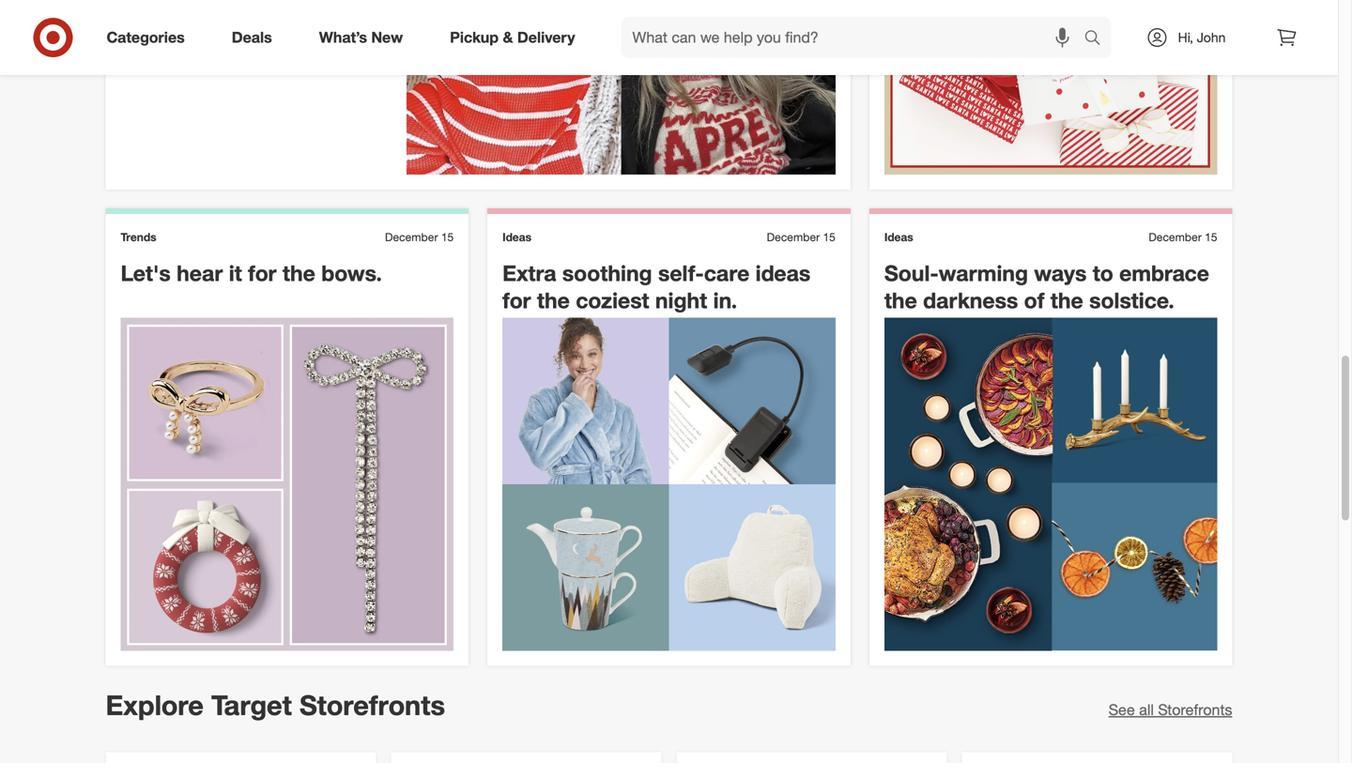 Task type: vqa. For each thing, say whether or not it's contained in the screenshot.
Get top deals, latest trends, and more.
no



Task type: describe. For each thing, give the bounding box(es) containing it.
15 for soul-warming ways to embrace the darkness of the solstice.
[[1205, 230, 1218, 244]]

pickup & delivery
[[450, 28, 575, 47]]

the down soul-
[[885, 287, 917, 314]]

darkness
[[923, 287, 1018, 314]]

categories link
[[91, 17, 208, 58]]

hear
[[177, 260, 223, 287]]

the inside extra soothing self-care ideas for the coziest night in.
[[537, 287, 570, 314]]

the wrapping station that'll make santa jealous. image
[[885, 0, 1218, 175]]

extra soothing self-care ideas for the coziest night in. image
[[503, 318, 836, 651]]

ways
[[1035, 260, 1087, 287]]

deals link
[[216, 17, 296, 58]]

trends
[[121, 230, 157, 244]]

night
[[656, 287, 708, 314]]

in.
[[714, 287, 738, 314]]

explore
[[106, 689, 204, 722]]

to
[[1093, 260, 1114, 287]]

new
[[371, 28, 403, 47]]

ideas for soul-warming ways to embrace the darkness of the solstice.
[[885, 230, 914, 244]]

ideas
[[756, 260, 811, 287]]

delivery
[[517, 28, 575, 47]]

what's
[[319, 28, 367, 47]]

solstice.
[[1090, 287, 1175, 314]]

What can we help you find? suggestions appear below search field
[[621, 17, 1089, 58]]

for inside extra soothing self-care ideas for the coziest night in.
[[503, 287, 531, 314]]

storefronts for see all storefronts
[[1158, 701, 1233, 719]]

december 15 for let's hear it for the bows.
[[385, 230, 454, 244]]

december 15 for soul-warming ways to embrace the darkness of the solstice.
[[1149, 230, 1218, 244]]

december 15 for extra soothing self-care ideas for the coziest night in.
[[767, 230, 836, 244]]

let's hear it for the bows.
[[121, 260, 382, 287]]

ideas for extra soothing self-care ideas for the coziest night in.
[[503, 230, 532, 244]]

soul-warming ways to embrace the darkness of the solstice.
[[885, 260, 1210, 314]]

the top 10 most-shared finds. image
[[407, 0, 836, 175]]

soul-
[[885, 260, 939, 287]]

what's new
[[319, 28, 403, 47]]

&
[[503, 28, 513, 47]]

pickup & delivery link
[[434, 17, 599, 58]]

see
[[1109, 701, 1135, 719]]

self-
[[658, 260, 704, 287]]

let's hear it for the bows. image
[[121, 318, 454, 651]]

hi, john
[[1178, 29, 1226, 46]]

let's
[[121, 260, 171, 287]]

it
[[229, 260, 242, 287]]

categories
[[107, 28, 185, 47]]



Task type: locate. For each thing, give the bounding box(es) containing it.
3 december 15 from the left
[[1149, 230, 1218, 244]]

2 horizontal spatial december
[[1149, 230, 1202, 244]]

explore target storefronts
[[106, 689, 445, 722]]

0 horizontal spatial 15
[[441, 230, 454, 244]]

search
[[1076, 30, 1121, 48]]

for down extra
[[503, 287, 531, 314]]

deals
[[232, 28, 272, 47]]

december 15
[[385, 230, 454, 244], [767, 230, 836, 244], [1149, 230, 1218, 244]]

extra soothing self-care ideas for the coziest night in.
[[503, 260, 811, 314]]

all
[[1140, 701, 1154, 719]]

bows.
[[321, 260, 382, 287]]

0 horizontal spatial storefronts
[[300, 689, 445, 722]]

target
[[211, 689, 292, 722]]

ideas up soul-
[[885, 230, 914, 244]]

0 horizontal spatial december 15
[[385, 230, 454, 244]]

1 horizontal spatial 15
[[823, 230, 836, 244]]

of
[[1024, 287, 1045, 314]]

embrace
[[1120, 260, 1210, 287]]

see all storefronts link
[[1109, 700, 1233, 721]]

john
[[1197, 29, 1226, 46]]

3 15 from the left
[[1205, 230, 1218, 244]]

15 for let's hear it for the bows.
[[441, 230, 454, 244]]

the down extra
[[537, 287, 570, 314]]

december for extra soothing self-care ideas for the coziest night in.
[[767, 230, 820, 244]]

see all storefronts
[[1109, 701, 1233, 719]]

hi,
[[1178, 29, 1194, 46]]

2 december from the left
[[767, 230, 820, 244]]

december for soul-warming ways to embrace the darkness of the solstice.
[[1149, 230, 1202, 244]]

care
[[704, 260, 750, 287]]

the left bows.
[[283, 260, 315, 287]]

ideas
[[503, 230, 532, 244], [885, 230, 914, 244]]

1 horizontal spatial storefronts
[[1158, 701, 1233, 719]]

1 ideas from the left
[[503, 230, 532, 244]]

1 horizontal spatial ideas
[[885, 230, 914, 244]]

for
[[248, 260, 277, 287], [503, 287, 531, 314]]

ideas up extra
[[503, 230, 532, 244]]

15
[[441, 230, 454, 244], [823, 230, 836, 244], [1205, 230, 1218, 244]]

1 horizontal spatial december
[[767, 230, 820, 244]]

0 horizontal spatial december
[[385, 230, 438, 244]]

1 december from the left
[[385, 230, 438, 244]]

0 horizontal spatial ideas
[[503, 230, 532, 244]]

for right it
[[248, 260, 277, 287]]

coziest
[[576, 287, 650, 314]]

3 december from the left
[[1149, 230, 1202, 244]]

pickup
[[450, 28, 499, 47]]

the
[[283, 260, 315, 287], [537, 287, 570, 314], [885, 287, 917, 314], [1051, 287, 1084, 314]]

warming
[[939, 260, 1029, 287]]

2 ideas from the left
[[885, 230, 914, 244]]

soothing
[[562, 260, 652, 287]]

search button
[[1076, 17, 1121, 62]]

extra
[[503, 260, 556, 287]]

2 15 from the left
[[823, 230, 836, 244]]

what's new link
[[303, 17, 427, 58]]

15 for extra soothing self-care ideas for the coziest night in.
[[823, 230, 836, 244]]

2 horizontal spatial december 15
[[1149, 230, 1218, 244]]

1 horizontal spatial for
[[503, 287, 531, 314]]

2 horizontal spatial 15
[[1205, 230, 1218, 244]]

1 december 15 from the left
[[385, 230, 454, 244]]

0 horizontal spatial for
[[248, 260, 277, 287]]

december for let's hear it for the bows.
[[385, 230, 438, 244]]

2 december 15 from the left
[[767, 230, 836, 244]]

soul-warming ways to embrace the darkness of the solstice. image
[[885, 318, 1218, 651]]

storefronts for explore target storefronts
[[300, 689, 445, 722]]

1 15 from the left
[[441, 230, 454, 244]]

storefronts
[[300, 689, 445, 722], [1158, 701, 1233, 719]]

1 horizontal spatial december 15
[[767, 230, 836, 244]]

december
[[385, 230, 438, 244], [767, 230, 820, 244], [1149, 230, 1202, 244]]

the down ways
[[1051, 287, 1084, 314]]



